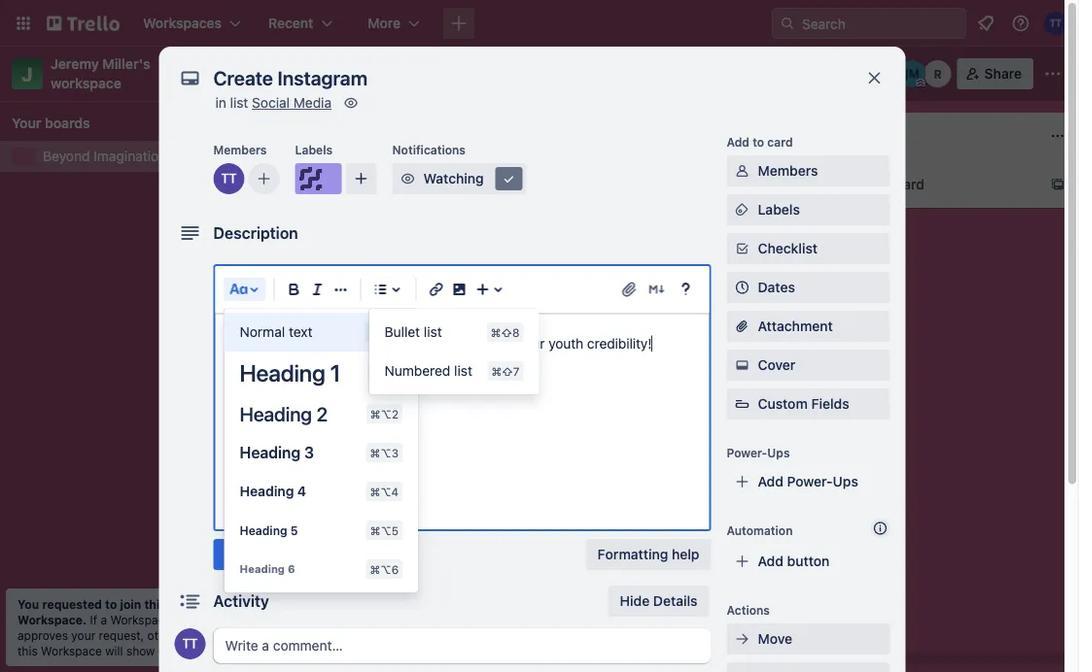 Task type: vqa. For each thing, say whether or not it's contained in the screenshot.
the "Watching" button
yes



Task type: locate. For each thing, give the bounding box(es) containing it.
add up members "link"
[[727, 135, 750, 149]]

0 horizontal spatial members
[[213, 143, 267, 157]]

terry turtle (terryturtle) image left r
[[874, 60, 901, 88]]

labels up "create" at the left
[[295, 143, 333, 157]]

bullet
[[385, 324, 420, 340]]

0 vertical spatial members
[[213, 143, 267, 157]]

imagination
[[345, 63, 444, 84], [94, 148, 166, 164]]

sm image down the notifications
[[398, 169, 418, 189]]

this inside if a workspace admin approves your request, other boards in this workspace will show up here.
[[18, 645, 38, 658]]

0 vertical spatial boards
[[45, 115, 90, 131]]

0 horizontal spatial to
[[105, 598, 117, 612]]

jeremy
[[51, 56, 99, 72]]

a
[[885, 176, 892, 193], [333, 293, 340, 309], [101, 613, 107, 627]]

sm image left cover
[[733, 356, 752, 375]]

0 horizontal spatial card
[[344, 293, 372, 309]]

automation
[[727, 524, 793, 538]]

this inside you requested to join this workspace.
[[144, 598, 166, 612]]

beyond imagination up media
[[278, 63, 444, 84]]

0 horizontal spatial ups
[[767, 446, 790, 460]]

⌘⌥4
[[370, 485, 399, 499]]

this
[[144, 598, 166, 612], [18, 645, 38, 658]]

1 horizontal spatial labels
[[758, 202, 800, 218]]

add a card
[[856, 176, 925, 193], [303, 293, 372, 309]]

0 horizontal spatial imagination
[[94, 148, 166, 164]]

0 vertical spatial this
[[144, 598, 166, 612]]

attachment button
[[727, 311, 890, 342]]

open help dialog image
[[674, 278, 698, 301]]

fields
[[811, 396, 849, 412]]

2 horizontal spatial to
[[753, 135, 764, 149]]

add members to card image
[[256, 169, 272, 189]]

heading for heading 2
[[240, 403, 312, 425]]

sm image down the add to card
[[733, 200, 752, 220]]

0 horizontal spatial power-
[[727, 446, 767, 460]]

0 vertical spatial beyond
[[278, 63, 341, 84]]

your
[[12, 115, 41, 131]]

0 vertical spatial add a card button
[[824, 169, 1042, 200]]

checklist link
[[727, 233, 890, 264]]

power-
[[727, 446, 767, 460], [787, 474, 833, 490]]

1 horizontal spatial this
[[144, 598, 166, 612]]

card
[[767, 135, 793, 149], [896, 176, 925, 193], [344, 293, 372, 309]]

dates
[[758, 280, 795, 296]]

create from template… image
[[1050, 177, 1066, 193], [498, 294, 513, 309]]

1 vertical spatial boards
[[180, 629, 218, 643]]

sm image up the add to card
[[749, 58, 777, 86]]

sm image right watching
[[499, 169, 519, 189]]

other
[[147, 629, 176, 643]]

1 vertical spatial beyond
[[43, 148, 90, 164]]

sm image inside cover link
[[733, 356, 752, 375]]

1 vertical spatial power-
[[787, 474, 833, 490]]

heading
[[240, 360, 325, 387], [240, 403, 312, 425], [240, 444, 300, 462], [240, 484, 294, 500], [240, 524, 287, 538], [240, 563, 285, 576]]

6
[[288, 563, 295, 576]]

0 horizontal spatial add a card
[[303, 293, 372, 309]]

card for left the add a card button
[[344, 293, 372, 309]]

requested
[[42, 598, 102, 612]]

0 horizontal spatial beyond
[[43, 148, 90, 164]]

⌘⇧8
[[491, 326, 520, 339]]

imagination up the notifications
[[345, 63, 444, 84]]

sm image left create from template… image
[[733, 239, 752, 259]]

sm image down the add to card
[[733, 161, 752, 181]]

sm image inside members "link"
[[733, 161, 752, 181]]

beyond
[[278, 63, 341, 84], [43, 148, 90, 164]]

1 horizontal spatial to
[[452, 336, 465, 352]]

list left social
[[230, 95, 248, 111]]

color: purple, title: none image
[[295, 163, 342, 194], [284, 167, 323, 175]]

labels up create from template… image
[[758, 202, 800, 218]]

list for numbered
[[454, 363, 472, 379]]

to
[[753, 135, 764, 149], [452, 336, 465, 352], [105, 598, 117, 612]]

1 horizontal spatial list
[[424, 324, 442, 340]]

1 vertical spatial this
[[18, 645, 38, 658]]

0 horizontal spatial workspace
[[41, 645, 102, 658]]

2 horizontal spatial list
[[454, 363, 472, 379]]

social
[[252, 95, 290, 111]]

1 vertical spatial labels
[[758, 202, 800, 218]]

show
[[126, 645, 155, 658]]

0 vertical spatial labels
[[295, 143, 333, 157]]

color: purple, title: none image right 'add members to card' icon
[[295, 163, 342, 194]]

dates button
[[727, 272, 890, 303]]

heading left 4
[[240, 484, 294, 500]]

1 horizontal spatial imagination
[[345, 63, 444, 84]]

to left join
[[105, 598, 117, 612]]

a right italic ⌘i icon
[[333, 293, 340, 309]]

members
[[213, 143, 267, 157], [758, 163, 818, 179]]

beyond down your boards
[[43, 148, 90, 164]]

heading 1 group
[[224, 313, 418, 589]]

this right join
[[144, 598, 166, 612]]

heading down save
[[240, 563, 285, 576]]

add down automation
[[758, 554, 784, 570]]

4 heading from the top
[[240, 484, 294, 500]]

we must add another social media to increase our youth credibility!
[[235, 336, 652, 352]]

add a card for right the add a card button
[[856, 176, 925, 193]]

0 horizontal spatial create from template… image
[[498, 294, 513, 309]]

sm image
[[733, 161, 752, 181], [398, 169, 418, 189], [499, 169, 519, 189], [733, 356, 752, 375], [733, 630, 752, 649]]

heading up heading 4
[[240, 444, 300, 462]]

power- down custom at the bottom right
[[727, 446, 767, 460]]

terry turtle (terryturtle) image
[[1044, 12, 1068, 35], [874, 60, 901, 88], [490, 202, 513, 226], [175, 629, 206, 660]]

j
[[22, 62, 33, 85]]

share
[[985, 66, 1022, 82]]

1
[[330, 360, 341, 387]]

jeremy miller's workspace
[[51, 56, 154, 91]]

1 vertical spatial imagination
[[94, 148, 166, 164]]

sm image down actions
[[733, 630, 752, 649]]

in left social
[[215, 95, 226, 111]]

notifications
[[392, 143, 466, 157]]

1 horizontal spatial workspace
[[110, 613, 171, 627]]

1 horizontal spatial add a card
[[856, 176, 925, 193]]

add a card up labels 'link'
[[856, 176, 925, 193]]

workspace
[[51, 75, 122, 91]]

2 vertical spatial to
[[105, 598, 117, 612]]

kickoff
[[284, 250, 328, 266]]

save
[[225, 547, 256, 563]]

list down main content area, start typing to enter text. text field
[[454, 363, 472, 379]]

1 vertical spatial members
[[758, 163, 818, 179]]

1 heading from the top
[[240, 360, 325, 387]]

add up labels 'link'
[[856, 176, 881, 193]]

1 vertical spatial to
[[452, 336, 465, 352]]

numbered list
[[385, 363, 472, 379]]

1 horizontal spatial boards
[[180, 629, 218, 643]]

media
[[411, 336, 449, 352]]

you
[[18, 598, 39, 612]]

to right 'media'
[[452, 336, 465, 352]]

6 heading from the top
[[240, 563, 285, 576]]

if a workspace admin approves your request, other boards in this workspace will show up here.
[[18, 613, 231, 658]]

workspace down the your
[[41, 645, 102, 658]]

2 horizontal spatial a
[[885, 176, 892, 193]]

view markdown image
[[647, 280, 666, 299]]

italic ⌘i image
[[306, 278, 329, 301]]

0 horizontal spatial beyond imagination
[[43, 148, 166, 164]]

in down the activity in the bottom left of the page
[[221, 629, 231, 643]]

1 horizontal spatial card
[[767, 135, 793, 149]]

1 vertical spatial card
[[896, 176, 925, 193]]

heading left 5
[[240, 524, 287, 538]]

lists image
[[369, 278, 392, 301]]

you requested to join this workspace.
[[18, 598, 166, 627]]

0 vertical spatial create from template… image
[[1050, 177, 1066, 193]]

heading up heading 3
[[240, 403, 312, 425]]

editor toolbar toolbar
[[223, 274, 701, 593]]

2 vertical spatial list
[[454, 363, 472, 379]]

ups down fields
[[833, 474, 858, 490]]

1 vertical spatial list
[[424, 324, 442, 340]]

group containing bullet list
[[369, 313, 539, 391]]

power- down power-ups
[[787, 474, 833, 490]]

heading down must
[[240, 360, 325, 387]]

2 heading from the top
[[240, 403, 312, 425]]

ups up add power-ups
[[767, 446, 790, 460]]

terry turtle (terryturtle) image down watching button
[[490, 202, 513, 226]]

imagination down your boards with 1 items element
[[94, 148, 166, 164]]

0 horizontal spatial add a card button
[[272, 286, 490, 317]]

members up terry turtle (terryturtle) image
[[213, 143, 267, 157]]

group
[[369, 313, 539, 391]]

1 vertical spatial in
[[221, 629, 231, 643]]

beyond up media
[[278, 63, 341, 84]]

sm image inside move link
[[733, 630, 752, 649]]

1 vertical spatial ups
[[833, 474, 858, 490]]

heading 3
[[240, 444, 314, 462]]

0 horizontal spatial labels
[[295, 143, 333, 157]]

list right bullet
[[424, 324, 442, 340]]

will
[[105, 645, 123, 658]]

another
[[320, 336, 368, 352]]

0 vertical spatial imagination
[[345, 63, 444, 84]]

boards inside your boards with 1 items element
[[45, 115, 90, 131]]

1 horizontal spatial create from template… image
[[1050, 177, 1066, 193]]

1 vertical spatial a
[[333, 293, 340, 309]]

boards down admin
[[180, 629, 218, 643]]

1 horizontal spatial members
[[758, 163, 818, 179]]

0 horizontal spatial boards
[[45, 115, 90, 131]]

5
[[290, 524, 298, 538]]

boards right "your"
[[45, 115, 90, 131]]

0 vertical spatial to
[[753, 135, 764, 149]]

terry turtle (terryturtle) image down admin
[[175, 629, 206, 660]]

1 vertical spatial create from template… image
[[498, 294, 513, 309]]

terry turtle (terryturtle) image
[[213, 163, 245, 194]]

kickoff meeting
[[284, 250, 382, 266]]

add
[[293, 336, 316, 352]]

beyond imagination
[[278, 63, 444, 84], [43, 148, 166, 164]]

sm image down actions
[[733, 669, 752, 673]]

2 horizontal spatial card
[[896, 176, 925, 193]]

1 vertical spatial add a card button
[[272, 286, 490, 317]]

list
[[230, 95, 248, 111], [424, 324, 442, 340], [454, 363, 472, 379]]

to up members "link"
[[753, 135, 764, 149]]

workspace down join
[[110, 613, 171, 627]]

a up labels 'link'
[[885, 176, 892, 193]]

1 horizontal spatial beyond imagination
[[278, 63, 444, 84]]

checklist
[[758, 241, 818, 257]]

formatting
[[598, 547, 668, 563]]

beyond imagination down your boards with 1 items element
[[43, 148, 166, 164]]

0 horizontal spatial list
[[230, 95, 248, 111]]

1 vertical spatial add a card
[[303, 293, 372, 309]]

Search field
[[795, 9, 965, 38]]

a right if
[[101, 613, 107, 627]]

this down approves
[[18, 645, 38, 658]]

3 heading from the top
[[240, 444, 300, 462]]

None text field
[[204, 60, 845, 95]]

meeting
[[331, 250, 382, 266]]

⌘⌥0
[[370, 326, 399, 339]]

0 vertical spatial list
[[230, 95, 248, 111]]

members down the add to card
[[758, 163, 818, 179]]

must
[[258, 336, 289, 352]]

0 horizontal spatial a
[[101, 613, 107, 627]]

Write a comment text field
[[213, 629, 711, 664]]

2 vertical spatial a
[[101, 613, 107, 627]]

add button button
[[727, 546, 890, 578]]

1 horizontal spatial a
[[333, 293, 340, 309]]

sm image down "board name" text box
[[341, 93, 361, 113]]

ups
[[767, 446, 790, 460], [833, 474, 858, 490]]

bold ⌘b image
[[282, 278, 306, 301]]

sm image
[[749, 58, 777, 86], [341, 93, 361, 113], [733, 200, 752, 220], [733, 239, 752, 259], [733, 669, 752, 673]]

1 vertical spatial workspace
[[41, 645, 102, 658]]

labels
[[295, 143, 333, 157], [758, 202, 800, 218]]

0 vertical spatial beyond imagination
[[278, 63, 444, 84]]

2 vertical spatial card
[[344, 293, 372, 309]]

5 heading from the top
[[240, 524, 287, 538]]

1 horizontal spatial beyond
[[278, 63, 341, 84]]

add a card down kickoff meeting
[[303, 293, 372, 309]]

0 horizontal spatial this
[[18, 645, 38, 658]]

1 horizontal spatial ups
[[833, 474, 858, 490]]

r button
[[924, 60, 952, 88]]

0 vertical spatial add a card
[[856, 176, 925, 193]]

sm image for members
[[733, 161, 752, 181]]



Task type: describe. For each thing, give the bounding box(es) containing it.
list for in
[[230, 95, 248, 111]]

actions
[[727, 604, 770, 617]]

create board or workspace image
[[449, 14, 469, 33]]

⌘⌥3
[[370, 446, 399, 460]]

we
[[235, 336, 255, 352]]

normal
[[240, 324, 285, 340]]

beyond inside "board name" text box
[[278, 63, 341, 84]]

youth
[[549, 336, 584, 352]]

0 vertical spatial ups
[[767, 446, 790, 460]]

add inside button
[[758, 554, 784, 570]]

share button
[[957, 58, 1034, 89]]

heading 4
[[240, 484, 306, 500]]

hide details link
[[608, 586, 709, 617]]

0 vertical spatial card
[[767, 135, 793, 149]]

add to card
[[727, 135, 793, 149]]

if
[[90, 613, 97, 627]]

0 vertical spatial a
[[885, 176, 892, 193]]

in list social media
[[215, 95, 332, 111]]

⌘⇧7
[[492, 365, 520, 378]]

create instagram link
[[284, 179, 509, 198]]

sm image inside checklist link
[[733, 239, 752, 259]]

hide
[[620, 594, 650, 610]]

cover
[[758, 357, 796, 373]]

sm image for move
[[733, 630, 752, 649]]

⌘⌥6
[[370, 563, 399, 577]]

card for right the add a card button
[[896, 176, 925, 193]]

in inside if a workspace admin approves your request, other boards in this workspace will show up here.
[[221, 629, 231, 643]]

⌘⌥2
[[370, 407, 399, 421]]

your boards with 1 items element
[[12, 112, 231, 135]]

more formatting image
[[329, 278, 352, 301]]

sm image for watching
[[398, 169, 418, 189]]

details
[[653, 594, 698, 610]]

attach and insert link image
[[620, 280, 639, 299]]

⌘⌥1
[[372, 367, 399, 380]]

show menu image
[[1043, 64, 1063, 84]]

normal text
[[240, 324, 313, 340]]

3
[[304, 444, 314, 462]]

help
[[672, 547, 700, 563]]

list for bullet
[[424, 324, 442, 340]]

jeremy miller (jeremymiller198) image
[[899, 60, 926, 88]]

credibility!
[[587, 336, 652, 352]]

custom fields
[[758, 396, 849, 412]]

a inside if a workspace admin approves your request, other boards in this workspace will show up here.
[[101, 613, 107, 627]]

add power-ups link
[[727, 467, 890, 498]]

formatting help link
[[586, 540, 711, 571]]

watching button
[[392, 163, 526, 194]]

custom fields button
[[727, 395, 890, 414]]

create from template… image for right the add a card button
[[1050, 177, 1066, 193]]

heading 5
[[240, 524, 298, 538]]

move
[[758, 631, 792, 648]]

text
[[289, 324, 313, 340]]

increase
[[468, 336, 521, 352]]

approves
[[18, 629, 68, 643]]

custom
[[758, 396, 808, 412]]

heading 2
[[240, 403, 328, 425]]

members inside "link"
[[758, 163, 818, 179]]

description
[[213, 224, 298, 243]]

add button
[[758, 554, 830, 570]]

create
[[284, 180, 326, 196]]

instagram
[[329, 180, 392, 196]]

add power-ups
[[758, 474, 858, 490]]

2
[[316, 403, 328, 425]]

rubyanndersson (rubyanndersson) image
[[924, 60, 952, 88]]

formatting help
[[598, 547, 700, 563]]

imagination inside "board name" text box
[[345, 63, 444, 84]]

1 vertical spatial beyond imagination
[[43, 148, 166, 164]]

sm image for cover
[[733, 356, 752, 375]]

cancel button
[[273, 540, 341, 571]]

heading 1
[[240, 360, 341, 387]]

boards inside if a workspace admin approves your request, other boards in this workspace will show up here.
[[180, 629, 218, 643]]

hide details
[[620, 594, 698, 610]]

social
[[372, 336, 407, 352]]

add left more formatting image
[[303, 293, 329, 309]]

request,
[[99, 629, 144, 643]]

activity
[[213, 593, 269, 611]]

heading for heading 4
[[240, 484, 294, 500]]

to inside you requested to join this workspace.
[[105, 598, 117, 612]]

beyond imagination inside "board name" text box
[[278, 63, 444, 84]]

link image
[[424, 278, 448, 301]]

labels inside 'link'
[[758, 202, 800, 218]]

heading for heading 5
[[240, 524, 287, 538]]

r
[[934, 67, 942, 81]]

move link
[[727, 624, 890, 655]]

heading for heading 1
[[240, 360, 325, 387]]

cover link
[[727, 350, 890, 381]]

admin
[[175, 613, 208, 627]]

here.
[[175, 645, 203, 658]]

Main content area, start typing to enter text. text field
[[235, 333, 690, 356]]

primary element
[[0, 0, 1079, 47]]

search image
[[780, 16, 795, 31]]

back to home image
[[47, 8, 120, 39]]

create from template… image
[[774, 224, 789, 239]]

color: purple, title: none image up "create" at the left
[[284, 167, 323, 175]]

cancel
[[285, 547, 329, 563]]

your boards
[[12, 115, 90, 131]]

1 horizontal spatial add a card button
[[824, 169, 1042, 200]]

power-ups
[[727, 446, 790, 460]]

to inside text field
[[452, 336, 465, 352]]

sm image inside labels 'link'
[[733, 200, 752, 220]]

our
[[524, 336, 545, 352]]

bullet list
[[385, 324, 442, 340]]

0 vertical spatial workspace
[[110, 613, 171, 627]]

numbered
[[385, 363, 451, 379]]

members link
[[727, 156, 890, 187]]

0 notifications image
[[974, 12, 998, 35]]

0 vertical spatial power-
[[727, 446, 767, 460]]

terry turtle (terryturtle) image right open information menu icon
[[1044, 12, 1068, 35]]

watching
[[423, 171, 484, 187]]

add a card for left the add a card button
[[303, 293, 372, 309]]

1 horizontal spatial power-
[[787, 474, 833, 490]]

open information menu image
[[1011, 14, 1031, 33]]

heading for heading 3
[[240, 444, 300, 462]]

beyond imagination link
[[43, 147, 241, 166]]

0 vertical spatial in
[[215, 95, 226, 111]]

heading 6
[[240, 563, 295, 576]]

join
[[120, 598, 141, 612]]

heading for heading 6
[[240, 563, 285, 576]]

create from template… image for left the add a card button
[[498, 294, 513, 309]]

add down power-ups
[[758, 474, 784, 490]]

⌘⌥5
[[370, 524, 399, 538]]

your
[[71, 629, 96, 643]]

create instagram
[[284, 180, 392, 196]]

attachment
[[758, 318, 833, 334]]

kickoff meeting link
[[284, 249, 509, 268]]

image image
[[448, 278, 471, 301]]

labels link
[[727, 194, 890, 226]]

miller's
[[102, 56, 150, 72]]

text styles image
[[227, 278, 250, 301]]

Board name text field
[[268, 58, 453, 89]]



